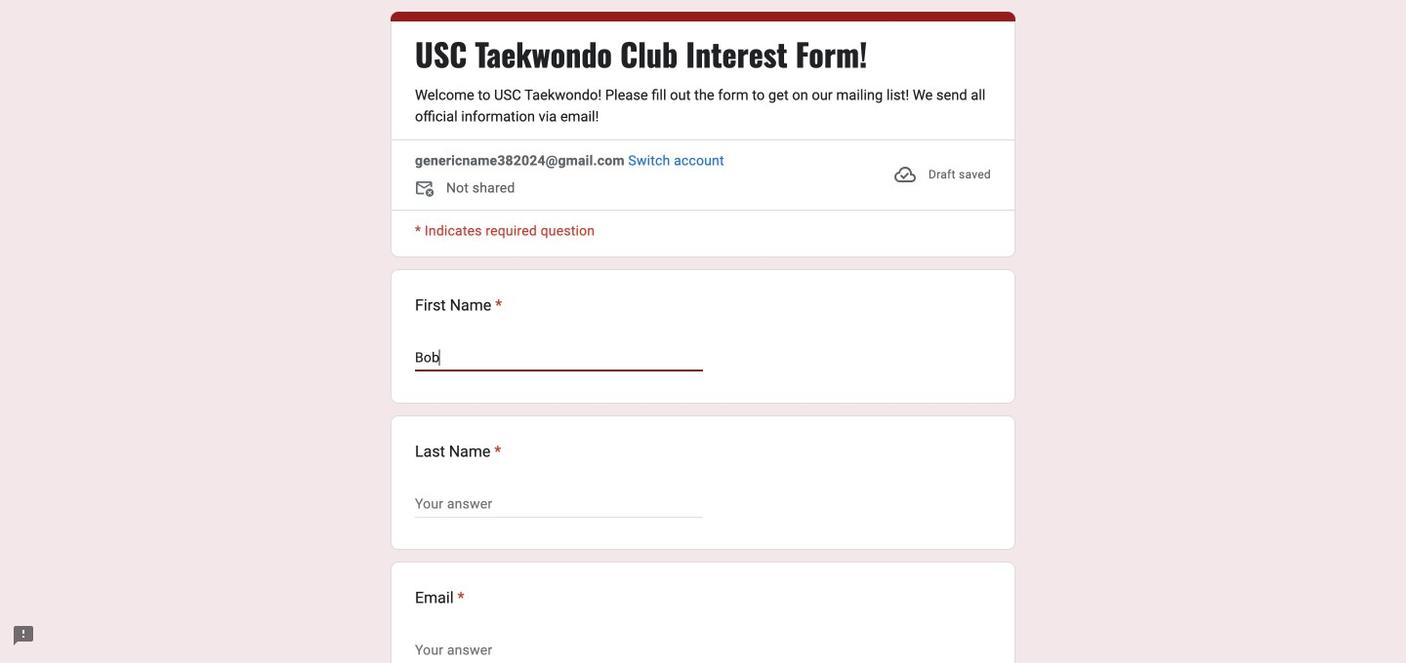 Task type: describe. For each thing, give the bounding box(es) containing it.
report a problem to google image
[[12, 625, 35, 648]]

1 vertical spatial required question element
[[491, 440, 501, 464]]

your email and google account are not part of your response image
[[415, 179, 438, 202]]

your email and google account are not part of your response image
[[415, 179, 446, 202]]

1 heading from the top
[[415, 34, 867, 73]]

2 vertical spatial required question element
[[454, 587, 464, 610]]

3 heading from the top
[[415, 440, 501, 464]]

4 heading from the top
[[415, 587, 464, 610]]



Task type: locate. For each thing, give the bounding box(es) containing it.
None text field
[[415, 493, 703, 517], [415, 640, 703, 663], [415, 493, 703, 517], [415, 640, 703, 663]]

2 heading from the top
[[415, 294, 502, 317]]

None text field
[[415, 347, 703, 370]]

heading
[[415, 34, 867, 73], [415, 294, 502, 317], [415, 440, 501, 464], [415, 587, 464, 610]]

required question element
[[491, 294, 502, 317], [491, 440, 501, 464], [454, 587, 464, 610]]

list
[[391, 269, 1015, 664]]

0 vertical spatial required question element
[[491, 294, 502, 317]]

status
[[893, 151, 991, 198]]



Task type: vqa. For each thing, say whether or not it's contained in the screenshot.
1st 'heading' from the bottom
yes



